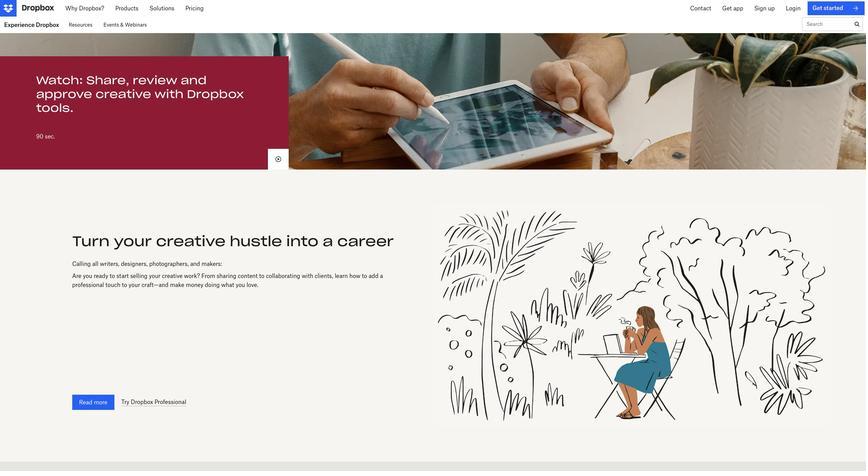 Task type: describe. For each thing, give the bounding box(es) containing it.
dropbox for try dropbox professional
[[131, 399, 153, 406]]

clients,
[[315, 273, 333, 280]]

more
[[94, 400, 107, 406]]

experience dropbox link
[[0, 17, 63, 33]]

resources
[[69, 22, 92, 28]]

dropbox for experience dropbox
[[36, 21, 59, 28]]

all
[[92, 261, 98, 268]]

collaborating
[[266, 273, 300, 280]]

start
[[116, 273, 129, 280]]

photographers,
[[149, 261, 189, 268]]

calling all writers, designers, photographers, and makers:
[[72, 261, 222, 268]]

why dropbox? button
[[58, 0, 108, 17]]

try
[[121, 399, 129, 406]]

90
[[36, 133, 43, 140]]

app
[[767, 5, 777, 12]]

solutions
[[147, 5, 172, 12]]

get started link
[[814, 1, 865, 15]]

to up touch
[[110, 273, 115, 280]]

sec.
[[45, 133, 55, 140]]

to right "content"
[[259, 273, 265, 280]]

events & webinars link
[[104, 17, 147, 33]]

hustle
[[230, 233, 282, 250]]

a tomorrow lab employee working on a product image
[[0, 0, 867, 170]]

to left add
[[362, 273, 367, 280]]

read more
[[79, 400, 107, 406]]

how
[[350, 273, 361, 280]]

sharing
[[217, 273, 236, 280]]

turn your creative hustle into a career
[[72, 233, 394, 250]]

resources link
[[69, 17, 92, 33]]

add
[[369, 273, 379, 280]]

sign in
[[788, 5, 807, 12]]

try dropbox professional link
[[121, 399, 186, 407]]

search image
[[855, 22, 860, 27]]

dropbox?
[[77, 5, 102, 12]]

what
[[221, 282, 234, 289]]

review
[[133, 73, 178, 88]]

read more link
[[72, 395, 114, 411]]

get started
[[819, 5, 849, 12]]

content
[[238, 273, 258, 280]]

doing
[[205, 282, 220, 289]]

2 vertical spatial your
[[129, 282, 140, 289]]

products
[[113, 5, 136, 12]]

get for get started
[[819, 5, 829, 12]]

contact
[[724, 5, 745, 12]]

in
[[802, 5, 807, 12]]

with inside watch: share, review and approve creative with dropbox tools.
[[155, 87, 184, 101]]

90 sec.
[[36, 133, 55, 140]]

sign
[[788, 5, 800, 12]]

0 horizontal spatial you
[[83, 273, 92, 280]]

tools.
[[36, 101, 74, 115]]

why dropbox?
[[63, 5, 102, 12]]

1 vertical spatial and
[[190, 261, 200, 268]]

to down start
[[122, 282, 127, 289]]

writers,
[[100, 261, 120, 268]]

get app
[[756, 5, 777, 12]]

make
[[170, 282, 184, 289]]

craft—and
[[142, 282, 169, 289]]

events & webinars
[[104, 22, 147, 28]]

products button
[[108, 0, 142, 17]]

touch
[[106, 282, 120, 289]]

professional
[[155, 399, 186, 406]]

experience
[[4, 21, 35, 28]]

watch:
[[36, 73, 83, 88]]

and inside watch: share, review and approve creative with dropbox tools.
[[181, 73, 207, 88]]



Task type: vqa. For each thing, say whether or not it's contained in the screenshot.
tools.
yes



Task type: locate. For each thing, give the bounding box(es) containing it.
2 vertical spatial dropbox
[[131, 399, 153, 406]]

2 get from the left
[[819, 5, 829, 12]]

solutions button
[[142, 0, 178, 17]]

0 vertical spatial your
[[114, 233, 152, 250]]

0 vertical spatial dropbox
[[36, 21, 59, 28]]

experience dropbox
[[4, 21, 59, 28]]

your up designers,
[[114, 233, 152, 250]]

0 horizontal spatial get
[[756, 5, 766, 12]]

approve
[[36, 87, 92, 101]]

1 horizontal spatial get
[[819, 5, 829, 12]]

selling
[[130, 273, 148, 280]]

1 get from the left
[[756, 5, 766, 12]]

get inside get app button
[[756, 5, 766, 12]]

with
[[155, 87, 184, 101], [302, 273, 313, 280]]

get inside get started link
[[819, 5, 829, 12]]

creative inside watch: share, review and approve creative with dropbox tools.
[[96, 87, 151, 101]]

0 vertical spatial with
[[155, 87, 184, 101]]

turn
[[72, 233, 110, 250]]

0 horizontal spatial a
[[323, 233, 333, 250]]

0 horizontal spatial dropbox
[[36, 21, 59, 28]]

with inside are you ready to start selling your creative work? from sharing content to collaborating with clients, learn how to add a professional touch to your craft—and make money doing what you love.
[[302, 273, 313, 280]]

1 vertical spatial you
[[236, 282, 245, 289]]

0 vertical spatial and
[[181, 73, 207, 88]]

0 vertical spatial creative
[[96, 87, 151, 101]]

pricing link
[[178, 0, 207, 17]]

a inside are you ready to start selling your creative work? from sharing content to collaborating with clients, learn how to add a professional touch to your craft—and make money doing what you love.
[[380, 273, 383, 280]]

creative
[[96, 87, 151, 101], [156, 233, 226, 250], [162, 273, 183, 280]]

are you ready to start selling your creative work? from sharing content to collaborating with clients, learn how to add a professional touch to your craft—and make money doing what you love.
[[72, 273, 383, 289]]

are
[[72, 273, 81, 280]]

you
[[83, 273, 92, 280], [236, 282, 245, 289]]

your down selling
[[129, 282, 140, 289]]

you up professional
[[83, 273, 92, 280]]

1 vertical spatial creative
[[156, 233, 226, 250]]

to
[[110, 273, 115, 280], [259, 273, 265, 280], [362, 273, 367, 280], [122, 282, 127, 289]]

pricing
[[183, 5, 202, 12]]

read
[[79, 400, 92, 406]]

1 vertical spatial dropbox
[[187, 87, 244, 101]]

1 horizontal spatial with
[[302, 273, 313, 280]]

ready
[[94, 273, 108, 280]]

get
[[756, 5, 766, 12], [819, 5, 829, 12]]

2 vertical spatial creative
[[162, 273, 183, 280]]

your up craft—and
[[149, 273, 161, 280]]

makers:
[[202, 261, 222, 268]]

1 horizontal spatial a
[[380, 273, 383, 280]]

share,
[[86, 73, 129, 88]]

get app button
[[750, 0, 782, 17]]

dropbox inside watch: share, review and approve creative with dropbox tools.
[[187, 87, 244, 101]]

get left app at the right of page
[[756, 5, 766, 12]]

events
[[104, 22, 119, 28]]

designers,
[[121, 261, 148, 268]]

a
[[323, 233, 333, 250], [380, 273, 383, 280]]

1 horizontal spatial dropbox
[[131, 399, 153, 406]]

from
[[202, 273, 215, 280]]

love.
[[247, 282, 259, 289]]

professional
[[72, 282, 104, 289]]

started
[[830, 5, 849, 12]]

dropbox
[[36, 21, 59, 28], [187, 87, 244, 101], [131, 399, 153, 406]]

get for get app
[[756, 5, 766, 12]]

a right add
[[380, 273, 383, 280]]

why
[[63, 5, 75, 12]]

0 vertical spatial a
[[323, 233, 333, 250]]

learn
[[335, 273, 348, 280]]

creative inside are you ready to start selling your creative work? from sharing content to collaborating with clients, learn how to add a professional touch to your craft—and make money doing what you love.
[[162, 273, 183, 280]]

contact button
[[718, 0, 750, 17]]

search
[[807, 21, 823, 27]]

None search field
[[803, 18, 852, 34]]

1 vertical spatial your
[[149, 273, 161, 280]]

try dropbox professional
[[121, 399, 186, 406]]

sign in link
[[788, 1, 807, 15]]

2 horizontal spatial dropbox
[[187, 87, 244, 101]]

your
[[114, 233, 152, 250], [149, 273, 161, 280], [129, 282, 140, 289]]

you down "content"
[[236, 282, 245, 289]]

1 vertical spatial with
[[302, 273, 313, 280]]

work?
[[184, 273, 200, 280]]

calling
[[72, 261, 91, 268]]

1 horizontal spatial you
[[236, 282, 245, 289]]

1 vertical spatial a
[[380, 273, 383, 280]]

money
[[186, 282, 204, 289]]

into
[[286, 233, 319, 250]]

watch: share, review and approve creative with dropbox tools.
[[36, 73, 244, 115]]

&
[[120, 22, 124, 28]]

and
[[181, 73, 207, 88], [190, 261, 200, 268]]

get left started
[[819, 5, 829, 12]]

a right into
[[323, 233, 333, 250]]

a woman sitting at a table drinking coffee outside image
[[433, 204, 831, 428]]

webinars
[[125, 22, 147, 28]]

0 vertical spatial you
[[83, 273, 92, 280]]

0 horizontal spatial with
[[155, 87, 184, 101]]

career
[[337, 233, 394, 250]]



